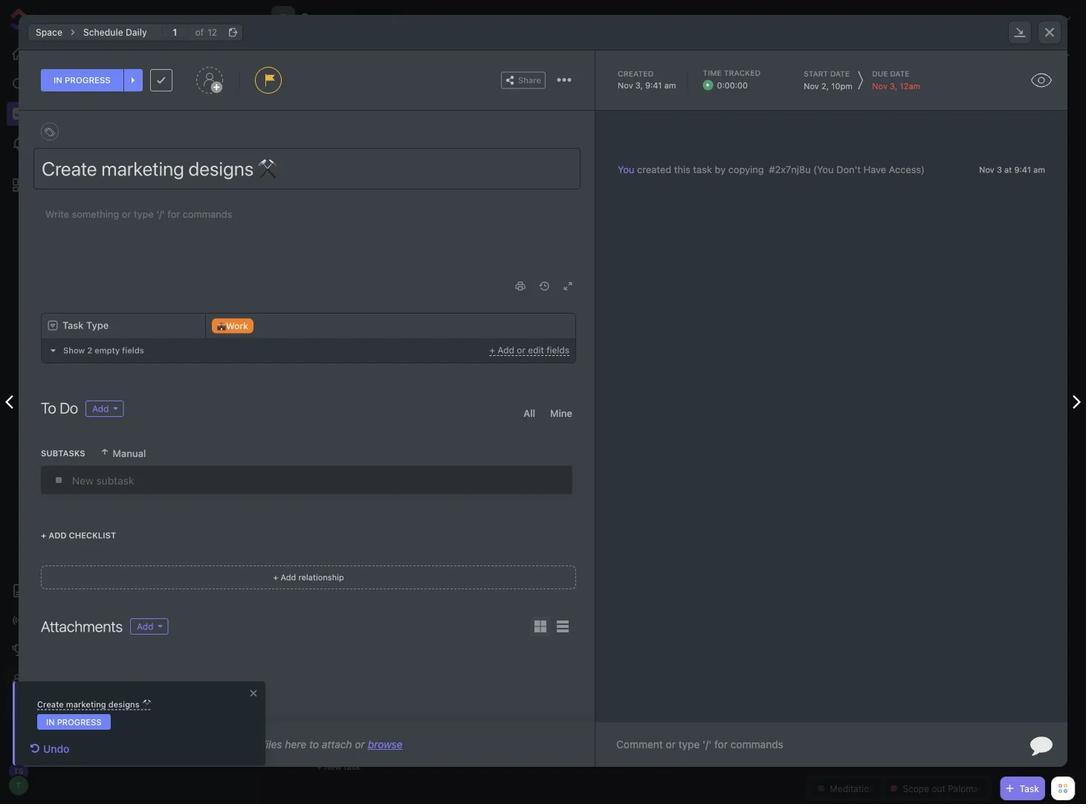 Task type: locate. For each thing, give the bounding box(es) containing it.
1 vertical spatial schedule daily
[[71, 136, 138, 148]]

daily up grocery link
[[116, 136, 138, 148]]

share button down minimize task icon
[[999, 46, 1044, 64]]

3
[[890, 81, 895, 91], [997, 165, 1002, 175]]

+ left relationship
[[273, 573, 278, 583]]

team up + new task
[[352, 737, 375, 749]]

task settings image
[[563, 78, 566, 82]]

browse
[[368, 739, 403, 751]]

12 inside due date nov 3 , 12 am
[[900, 81, 909, 91]]

,
[[827, 81, 829, 91], [895, 81, 898, 91]]

sleep 💤
[[336, 565, 375, 577]]

add button for attachments
[[130, 619, 168, 635]]

to
[[409, 320, 419, 331], [309, 739, 319, 751]]

2 date from the left
[[890, 69, 910, 78]]

am inside created nov 3, 9:41 am
[[665, 80, 676, 90]]

add button for to do
[[86, 401, 124, 417]]

1 ins from the top
[[410, 102, 423, 114]]

do team check-ins ⚒️ up + new task
[[336, 737, 436, 749]]

do up + new task
[[336, 737, 349, 749]]

Edit task name text field
[[42, 156, 573, 181]]

breakfast
[[336, 593, 380, 605]]

date inside the start date nov 2 , 10 pm
[[831, 69, 850, 78]]

0 vertical spatial task
[[693, 164, 712, 175]]

1 vertical spatial 3
[[997, 165, 1002, 175]]

schedule up grocery
[[71, 136, 113, 148]]

space link down everything link
[[86, 85, 241, 109]]

12 inside task locations element
[[208, 27, 217, 38]]

date for 12
[[890, 69, 910, 78]]

me
[[909, 51, 921, 61]]

0 horizontal spatial 12
[[208, 27, 217, 38]]

do
[[336, 102, 349, 114], [60, 399, 78, 417], [336, 737, 349, 749]]

0 horizontal spatial share
[[518, 75, 541, 85]]

2 vertical spatial do
[[336, 737, 349, 749]]

to right here
[[309, 739, 319, 751]]

New subtask text field
[[72, 467, 572, 494]]

0 vertical spatial schedule
[[83, 27, 123, 38]]

nov
[[618, 80, 633, 90], [804, 81, 819, 91], [873, 81, 888, 91], [980, 165, 995, 175]]

0 horizontal spatial designs
[[108, 700, 140, 710]]

daily
[[126, 27, 147, 38], [116, 136, 138, 148]]

10
[[832, 81, 841, 91]]

1 vertical spatial task
[[344, 763, 360, 772]]

based
[[461, 320, 489, 331]]

check
[[336, 367, 366, 379]]

me button
[[894, 46, 927, 64]]

task history region
[[596, 111, 1068, 723]]

in
[[54, 75, 62, 85], [46, 718, 55, 727]]

0 vertical spatial in
[[54, 75, 62, 85]]

1 vertical spatial schedule daily link
[[57, 131, 226, 153]]

create marketing designs ⚒️
[[37, 700, 150, 710]]

date inside due date nov 3 , 12 am
[[890, 69, 910, 78]]

+ add checklist
[[41, 531, 116, 541]]

+ left new
[[317, 763, 322, 772]]

+ new task
[[317, 763, 360, 772]]

+ inside custom fields element
[[490, 345, 495, 355]]

add left checklist
[[49, 531, 67, 541]]

0 vertical spatial designs
[[422, 320, 458, 331]]

add right to do
[[92, 404, 109, 414]]

1 horizontal spatial designs
[[422, 320, 458, 331]]

1 vertical spatial 2
[[236, 160, 241, 169]]

fields right edit
[[547, 345, 570, 355]]

do team check-ins ⚒️ down search tasks... text box on the left top
[[336, 102, 436, 114]]

2 horizontal spatial am
[[1034, 165, 1046, 175]]

9:41 inside created nov 3, 9:41 am
[[645, 80, 662, 90]]

0 horizontal spatial 3
[[890, 81, 895, 91]]

team
[[86, 183, 111, 194]]

space down grocery link
[[114, 183, 142, 194]]

to inside apply revisions to designs based on feedback from supervisor ⚒️
[[409, 320, 419, 331]]

or left edit
[[517, 345, 526, 355]]

0 horizontal spatial task
[[62, 320, 84, 331]]

1 , from the left
[[827, 81, 829, 91]]

0 vertical spatial to
[[409, 320, 419, 331]]

in down spaces link
[[54, 75, 62, 85]]

to inside dialog
[[309, 739, 319, 751]]

+ for + new task
[[317, 763, 322, 772]]

automations button
[[988, 7, 1057, 29]]

am right at
[[1034, 165, 1046, 175]]

or inside custom fields element
[[517, 345, 526, 355]]

, for nov 2
[[827, 81, 829, 91]]

share button
[[999, 46, 1044, 64], [501, 72, 546, 89]]

add left relationship
[[281, 573, 296, 583]]

0 vertical spatial progress
[[65, 75, 111, 85]]

team space
[[86, 183, 142, 194]]

do down tasks...
[[336, 102, 349, 114]]

schedule daily link up team space link
[[57, 131, 226, 153]]

1 vertical spatial add button
[[130, 619, 168, 635]]

1 horizontal spatial date
[[890, 69, 910, 78]]

schedule down favorites
[[83, 27, 123, 38]]

0 vertical spatial 9:41
[[645, 80, 662, 90]]

0 horizontal spatial fields
[[122, 346, 144, 355]]

designs left based
[[422, 320, 458, 331]]

+
[[490, 345, 495, 355], [41, 531, 46, 541], [273, 573, 278, 583], [317, 763, 322, 772]]

+ for + add relationship
[[273, 573, 278, 583]]

1 horizontal spatial 12
[[900, 81, 909, 91]]

custom fields element
[[41, 313, 576, 364]]

marketing
[[66, 700, 106, 710]]

0 vertical spatial 12
[[208, 27, 217, 38]]

, inside due date nov 3 , 12 am
[[895, 81, 898, 91]]

space link up the "in progress" dropdown button
[[28, 23, 70, 41]]

team down search tasks... text box on the left top
[[352, 102, 375, 114]]

space
[[301, 11, 336, 25], [36, 27, 62, 38], [86, 91, 115, 102], [114, 183, 142, 194]]

schedule daily up everything in the top of the page
[[83, 27, 147, 38]]

add for + add checklist
[[49, 531, 67, 541]]

0 horizontal spatial 9:41
[[645, 80, 662, 90]]

undo
[[43, 743, 69, 756]]

fields
[[547, 345, 570, 355], [122, 346, 144, 355]]

0 vertical spatial or
[[517, 345, 526, 355]]

+ left checklist
[[41, 531, 46, 541]]

am for nov 3 at 9:41 am
[[1034, 165, 1046, 175]]

0:00:00
[[717, 80, 748, 90]]

1 horizontal spatial add button
[[130, 619, 168, 635]]

9:41 for 3,
[[645, 80, 662, 90]]

+ up check for daily team output ⚒️ link at the top of page
[[490, 345, 495, 355]]

12 right of
[[208, 27, 217, 38]]

+ add or edit fields
[[490, 345, 570, 355]]

time
[[703, 68, 722, 77]]

to right revisions
[[409, 320, 419, 331]]

share button inside task details element
[[501, 72, 546, 89]]

designs
[[422, 320, 458, 331], [108, 700, 140, 710]]

schedule inside task locations element
[[83, 27, 123, 38]]

feedback
[[506, 320, 549, 331]]

add button right attachments
[[130, 619, 168, 635]]

0 horizontal spatial date
[[831, 69, 850, 78]]

1 horizontal spatial or
[[517, 345, 526, 355]]

grocery
[[71, 159, 107, 170]]

💼work
[[217, 321, 248, 331]]

0 vertical spatial do team check-ins ⚒️
[[336, 102, 436, 114]]

schedule daily inside task locations element
[[83, 27, 147, 38]]

⚒️
[[426, 102, 436, 114], [336, 339, 346, 351], [468, 367, 478, 379], [142, 700, 150, 710], [426, 737, 436, 749]]

+ for + add checklist
[[41, 531, 46, 541]]

0 horizontal spatial or
[[355, 739, 365, 751]]

manual
[[113, 448, 146, 459]]

add inside custom fields element
[[498, 345, 515, 355]]

0 vertical spatial space link
[[28, 23, 70, 41]]

nov left 3,
[[618, 80, 633, 90]]

created
[[618, 69, 654, 78]]

1 horizontal spatial space link
[[86, 85, 241, 109]]

task inside custom fields element
[[62, 320, 84, 331]]

share button left task settings image
[[501, 72, 546, 89]]

1 vertical spatial check-
[[378, 737, 410, 749]]

1 horizontal spatial fields
[[547, 345, 570, 355]]

0 vertical spatial in progress
[[54, 75, 111, 85]]

task details element
[[19, 51, 1068, 111]]

3 inside due date nov 3 , 12 am
[[890, 81, 895, 91]]

progress down marketing
[[57, 718, 102, 727]]

date right "due"
[[890, 69, 910, 78]]

+ for + add or edit fields
[[490, 345, 495, 355]]

add down on
[[498, 345, 515, 355]]

1 vertical spatial 12
[[900, 81, 909, 91]]

check- down search tasks... text box on the left top
[[378, 102, 410, 114]]

1 horizontal spatial ,
[[895, 81, 898, 91]]

dialog
[[19, 15, 1068, 767]]

space up spaces link
[[36, 27, 62, 38]]

1 horizontal spatial 3
[[997, 165, 1002, 175]]

space inside task locations element
[[36, 27, 62, 38]]

0 horizontal spatial am
[[665, 80, 676, 90]]

1 vertical spatial or
[[355, 739, 365, 751]]

1 horizontal spatial to
[[409, 320, 419, 331]]

nov left at
[[980, 165, 995, 175]]

assignees button
[[927, 46, 992, 64]]

1 horizontal spatial 2
[[236, 160, 241, 169]]

1 vertical spatial share
[[518, 75, 541, 85]]

nov inside task history region
[[980, 165, 995, 175]]

1 vertical spatial task
[[1020, 784, 1040, 794]]

favorites
[[50, 12, 95, 25]]

am right 3,
[[665, 80, 676, 90]]

designs right marketing
[[108, 700, 140, 710]]

tasks...
[[334, 50, 365, 61]]

1 horizontal spatial 9:41
[[1015, 165, 1032, 175]]

1 vertical spatial team
[[409, 367, 432, 379]]

nov inside created nov 3, 9:41 am
[[618, 80, 633, 90]]

0 vertical spatial schedule daily
[[83, 27, 147, 38]]

2 vertical spatial team
[[352, 737, 375, 749]]

schedule daily link up everything in the top of the page
[[76, 23, 154, 41]]

output
[[435, 367, 465, 379]]

1 horizontal spatial task
[[693, 164, 712, 175]]

(you
[[814, 164, 834, 175]]

schedule
[[83, 27, 123, 38], [71, 136, 113, 148]]

0 vertical spatial 3
[[890, 81, 895, 91]]

created nov 3, 9:41 am
[[618, 69, 676, 90]]

9:41 inside task history region
[[1015, 165, 1032, 175]]

2 horizontal spatial 2
[[822, 81, 827, 91]]

or right attach
[[355, 739, 365, 751]]

files
[[262, 739, 282, 751]]

share
[[1017, 51, 1040, 61], [518, 75, 541, 85]]

3 down me button
[[890, 81, 895, 91]]

0 vertical spatial do
[[336, 102, 349, 114]]

manual button
[[100, 441, 146, 466]]

12
[[208, 27, 217, 38], [900, 81, 909, 91]]

, inside the start date nov 2 , 10 pm
[[827, 81, 829, 91]]

0 vertical spatial ins
[[410, 102, 423, 114]]

1 date from the left
[[831, 69, 850, 78]]

progress
[[65, 75, 111, 85], [57, 718, 102, 727]]

1 vertical spatial in
[[46, 718, 55, 727]]

fields right empty
[[122, 346, 144, 355]]

1 vertical spatial do team check-ins ⚒️ link
[[332, 731, 643, 756]]

nov down start
[[804, 81, 819, 91]]

progress down spaces
[[65, 75, 111, 85]]

0 horizontal spatial ,
[[827, 81, 829, 91]]

daily left set task position in this list number field
[[126, 27, 147, 38]]

1 vertical spatial ins
[[410, 737, 423, 749]]

1 vertical spatial progress
[[57, 718, 102, 727]]

1 vertical spatial daily
[[116, 136, 138, 148]]

, left the 10 on the top
[[827, 81, 829, 91]]

am
[[665, 80, 676, 90], [909, 81, 921, 91], [1034, 165, 1046, 175]]

share left task settings image
[[518, 75, 541, 85]]

user group image
[[67, 184, 78, 193]]

ins
[[410, 102, 423, 114], [410, 737, 423, 749]]

task right new
[[344, 763, 360, 772]]

in inside dropdown button
[[54, 75, 62, 85]]

date up the 10 on the top
[[831, 69, 850, 78]]

0 vertical spatial share
[[1017, 51, 1040, 61]]

here
[[285, 739, 307, 751]]

share down minimize task icon
[[1017, 51, 1040, 61]]

space link inside task locations element
[[28, 23, 70, 41]]

12 down me button
[[900, 81, 909, 91]]

, down me button
[[895, 81, 898, 91]]

0 vertical spatial share button
[[999, 46, 1044, 64]]

add
[[498, 345, 515, 355], [92, 404, 109, 414], [49, 531, 67, 541], [281, 573, 296, 583], [137, 622, 154, 632]]

date for 10
[[831, 69, 850, 78]]

1 vertical spatial in progress
[[46, 718, 102, 727]]

⚒️ inside apply revisions to designs based on feedback from supervisor ⚒️
[[336, 339, 346, 351]]

empty
[[95, 346, 120, 355]]

1 vertical spatial 9:41
[[1015, 165, 1032, 175]]

1 vertical spatial do team check-ins ⚒️
[[336, 737, 436, 749]]

2 right show
[[87, 346, 92, 355]]

add for + add or edit fields
[[498, 345, 515, 355]]

in down create
[[46, 718, 55, 727]]

or
[[517, 345, 526, 355], [355, 739, 365, 751]]

progress inside dropdown button
[[65, 75, 111, 85]]

0 horizontal spatial space link
[[28, 23, 70, 41]]

9:41 right 3,
[[645, 80, 662, 90]]

0 horizontal spatial share button
[[501, 72, 546, 89]]

0 vertical spatial schedule daily link
[[76, 23, 154, 41]]

1 horizontal spatial task
[[1020, 784, 1040, 794]]

0 vertical spatial daily
[[126, 27, 147, 38]]

1 vertical spatial designs
[[108, 700, 140, 710]]

check- right attach
[[378, 737, 410, 749]]

on
[[492, 320, 503, 331]]

all link
[[524, 401, 535, 426]]

0 vertical spatial do team check-ins ⚒️ link
[[332, 96, 643, 121]]

am inside task history region
[[1034, 165, 1046, 175]]

schedule daily up grocery
[[71, 136, 138, 148]]

do team check-ins ⚒️ link
[[332, 96, 643, 121], [332, 731, 643, 756]]

0 vertical spatial 2
[[822, 81, 827, 91]]

subtasks
[[41, 449, 85, 458]]

add button right to do
[[86, 401, 124, 417]]

0 horizontal spatial 2
[[87, 346, 92, 355]]

team
[[352, 102, 375, 114], [409, 367, 432, 379], [352, 737, 375, 749]]

0 vertical spatial add button
[[86, 401, 124, 417]]

2 , from the left
[[895, 81, 898, 91]]

0 vertical spatial task
[[62, 320, 84, 331]]

task type
[[62, 320, 109, 331]]

1 vertical spatial share button
[[501, 72, 546, 89]]

space up "search"
[[301, 11, 336, 25]]

1 check- from the top
[[378, 102, 410, 114]]

2 left the 10 on the top
[[822, 81, 827, 91]]

0 horizontal spatial add button
[[86, 401, 124, 417]]

2 vertical spatial 2
[[87, 346, 92, 355]]

1 horizontal spatial am
[[909, 81, 921, 91]]

am down me on the top of the page
[[909, 81, 921, 91]]

in progress down spaces
[[54, 75, 111, 85]]

1 vertical spatial to
[[309, 739, 319, 751]]

task
[[62, 320, 84, 331], [1020, 784, 1040, 794]]

do right to
[[60, 399, 78, 417]]

3 left at
[[997, 165, 1002, 175]]

board
[[427, 14, 454, 25]]

0 horizontal spatial to
[[309, 739, 319, 751]]

9:41 right at
[[1015, 165, 1032, 175]]

everything
[[70, 66, 119, 77]]

nov down "due"
[[873, 81, 888, 91]]

1 horizontal spatial share
[[1017, 51, 1040, 61]]

have
[[864, 164, 887, 175]]

team right the daily
[[409, 367, 432, 379]]

task left by
[[693, 164, 712, 175]]

0 vertical spatial check-
[[378, 102, 410, 114]]

in progress down marketing
[[46, 718, 102, 727]]

1 vertical spatial do
[[60, 399, 78, 417]]

1 do team check-ins ⚒️ from the top
[[336, 102, 436, 114]]

+ add relationship
[[273, 573, 344, 583]]

2 down 14
[[236, 160, 241, 169]]



Task type: describe. For each thing, give the bounding box(es) containing it.
1 do team check-ins ⚒️ link from the top
[[332, 96, 643, 121]]

copying
[[729, 164, 764, 175]]

assignees
[[945, 51, 986, 61]]

from
[[552, 320, 574, 331]]

Set task position in this List number field
[[162, 26, 188, 38]]

2 inside the start date nov 2 , 10 pm
[[822, 81, 827, 91]]

observatory link
[[86, 202, 241, 226]]

nov inside the start date nov 2 , 10 pm
[[804, 81, 819, 91]]

revisions
[[365, 320, 407, 331]]

check for daily team output ⚒️ link
[[332, 360, 643, 386]]

💤
[[365, 565, 375, 577]]

do inside task body element
[[60, 399, 78, 417]]

apply revisions to designs based on feedback from supervisor ⚒️
[[336, 320, 625, 351]]

2 do team check-ins ⚒️ from the top
[[336, 737, 436, 749]]

, for nov 3
[[895, 81, 898, 91]]

9:41 for at
[[1015, 165, 1032, 175]]

this
[[674, 164, 691, 175]]

list link
[[373, 8, 396, 36]]

sleep 💤 link
[[332, 558, 643, 584]]

3 inside task history region
[[997, 165, 1002, 175]]

access)
[[889, 164, 925, 175]]

breakfast link
[[332, 587, 643, 612]]

in progress inside dropdown button
[[54, 75, 111, 85]]

space inside team space link
[[114, 183, 142, 194]]

board link
[[427, 7, 460, 36]]

start
[[804, 69, 828, 78]]

tracked
[[724, 68, 761, 77]]

checklist
[[69, 531, 116, 541]]

am inside due date nov 3 , 12 am
[[909, 81, 921, 91]]

by
[[715, 164, 726, 175]]

14
[[232, 137, 241, 147]]

of
[[195, 27, 204, 38]]

Search tasks... text field
[[303, 45, 426, 66]]

share inside task details element
[[518, 75, 541, 85]]

team space link
[[86, 177, 241, 201]]

sleep
[[336, 565, 362, 577]]

check for daily team output ⚒️
[[336, 367, 478, 379]]

pm
[[841, 81, 853, 91]]

you created this task by copying #2x7nj8u (you don't have access)
[[618, 164, 925, 175]]

am for created nov 3, 9:41 am
[[665, 80, 676, 90]]

search
[[303, 50, 332, 61]]

create
[[37, 700, 64, 710]]

list
[[373, 15, 390, 26]]

2 do team check-ins ⚒️ link from the top
[[332, 731, 643, 756]]

show
[[63, 346, 85, 355]]

add right attachments
[[137, 622, 154, 632]]

you
[[618, 164, 635, 175]]

attachments
[[41, 618, 123, 635]]

0 vertical spatial team
[[352, 102, 375, 114]]

2 ins from the top
[[410, 737, 423, 749]]

spaces link
[[38, 40, 86, 52]]

daily
[[384, 367, 406, 379]]

show 2 empty fields
[[63, 346, 144, 355]]

1 vertical spatial schedule
[[71, 136, 113, 148]]

task inside region
[[693, 164, 712, 175]]

0:00:00 button
[[703, 79, 770, 91]]

at
[[1005, 165, 1012, 175]]

for
[[368, 367, 381, 379]]

supervisor
[[576, 320, 625, 331]]

3,
[[636, 80, 643, 90]]

2 inside custom fields element
[[87, 346, 92, 355]]

attach
[[322, 739, 352, 751]]

#2x7nj8u
[[769, 164, 811, 175]]

minimize task image
[[1014, 28, 1026, 37]]

task body element
[[19, 111, 595, 723]]

all
[[524, 408, 535, 419]]

nov inside due date nov 3 , 12 am
[[873, 81, 888, 91]]

time tracked
[[703, 68, 761, 77]]

drop
[[236, 739, 260, 751]]

in progress button
[[41, 69, 123, 91]]

spaces
[[50, 40, 86, 52]]

nov 3 at 9:41 am
[[980, 165, 1046, 175]]

browse link
[[368, 739, 403, 751]]

apply
[[336, 320, 363, 331]]

0 horizontal spatial task
[[344, 763, 360, 772]]

2 check- from the top
[[378, 737, 410, 749]]

observatory
[[86, 208, 144, 220]]

dialog containing to do
[[19, 15, 1068, 767]]

task for task type
[[62, 320, 84, 331]]

due
[[873, 69, 888, 78]]

of 12
[[195, 27, 217, 38]]

automations
[[995, 13, 1049, 23]]

1 horizontal spatial share button
[[999, 46, 1044, 64]]

search tasks...
[[303, 50, 365, 61]]

designs inside apply revisions to designs based on feedback from supervisor ⚒️
[[422, 320, 458, 331]]

1 vertical spatial space link
[[86, 85, 241, 109]]

favorites button
[[50, 12, 95, 25]]

task for task
[[1020, 784, 1040, 794]]

relationship
[[299, 573, 344, 583]]

task locations element
[[19, 15, 1068, 51]]

space button
[[295, 1, 336, 34]]

grocery link
[[57, 153, 226, 176]]

due date nov 3 , 12 am
[[873, 69, 921, 91]]

globe image
[[68, 209, 77, 218]]

space inside space button
[[301, 11, 336, 25]]

type
[[86, 320, 109, 331]]

edit
[[528, 345, 544, 355]]

add for + add relationship
[[281, 573, 296, 583]]

space down everything in the top of the page
[[86, 91, 115, 102]]

💼work button
[[206, 314, 576, 338]]

daily inside task locations element
[[126, 27, 147, 38]]

new
[[324, 763, 342, 772]]

to do
[[41, 399, 78, 417]]

mine link
[[550, 401, 573, 426]]



Task type: vqa. For each thing, say whether or not it's contained in the screenshot.
tree in Sidebar navigation
no



